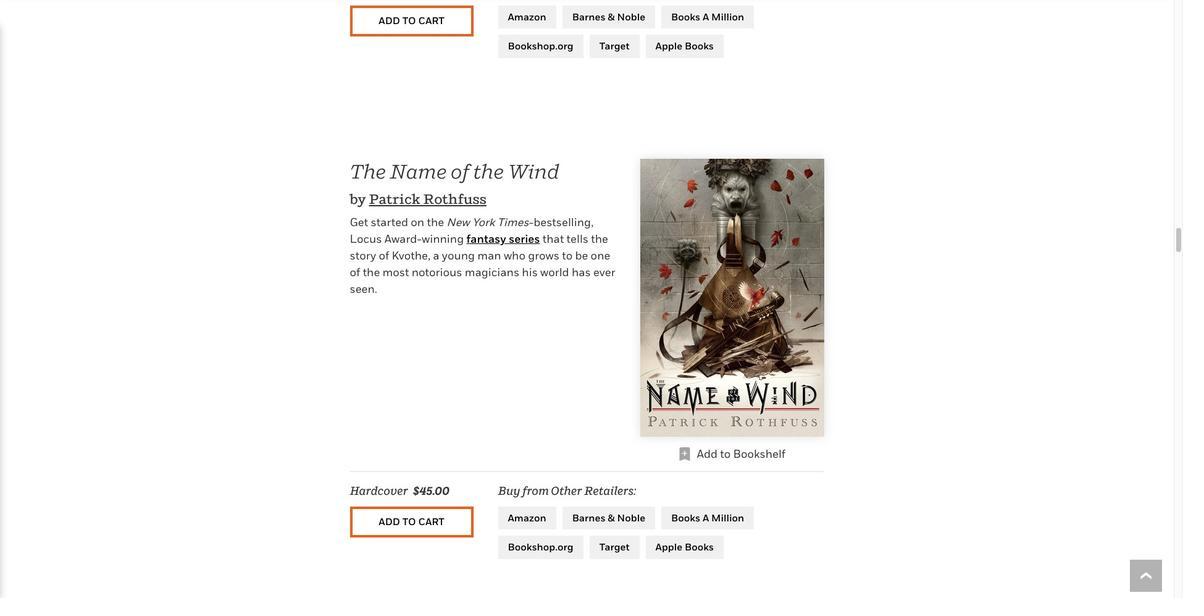 Task type: vqa. For each thing, say whether or not it's contained in the screenshot.
Kids
no



Task type: describe. For each thing, give the bounding box(es) containing it.
wind
[[508, 159, 559, 183]]

buy from other retailers:
[[498, 484, 636, 497]]

by
[[350, 191, 366, 207]]

story
[[350, 249, 376, 262]]

the up "seen."
[[363, 266, 380, 279]]

barnes & noble for apple books link corresponding to second barnes & noble link target link
[[573, 511, 646, 524]]

1 barnes & noble link from the top
[[563, 5, 656, 29]]

& for second barnes & noble link
[[608, 511, 615, 524]]

apple books for second barnes & noble link from the bottom
[[656, 40, 714, 52]]

man
[[478, 249, 501, 262]]

1 barnes from the top
[[573, 10, 606, 23]]

by patrick rothfuss
[[350, 191, 487, 207]]

hardcover $45.00
[[350, 484, 450, 497]]

young
[[442, 249, 475, 262]]

bookshop.org for second barnes & noble link
[[508, 541, 574, 553]]

add to cart for 2nd add to cart button from the bottom
[[379, 14, 445, 27]]

-bestselling, locus award-winning
[[350, 216, 594, 245]]

grows
[[528, 249, 560, 262]]

1 add to cart button from the top
[[350, 5, 474, 36]]

patrick
[[369, 191, 421, 207]]

series
[[509, 232, 540, 245]]

apple books link for second barnes & noble link
[[646, 536, 724, 559]]

amazon link for bookshop.org link associated with second barnes & noble link from the bottom
[[498, 5, 556, 29]]

york
[[472, 216, 495, 229]]

that tells the story of kvothe, a young man who grows to be one of the most notorious magicians his world has ever seen.
[[350, 232, 616, 295]]

0 horizontal spatial of
[[350, 266, 360, 279]]

add to bookshelf
[[697, 447, 786, 460]]

to inside that tells the story of kvothe, a young man who grows to be one of the most notorious magicians his world has ever seen.
[[562, 249, 573, 262]]

books a million link for apple books link corresponding to second barnes & noble link
[[662, 507, 754, 530]]

rothfuss
[[423, 191, 487, 207]]

the up rothfuss
[[473, 159, 504, 183]]

barnes & noble for apple books link corresponding to second barnes & noble link from the bottom's target link
[[573, 10, 646, 23]]

fantasy series
[[467, 232, 540, 245]]

bookshop.org link for second barnes & noble link from the bottom
[[498, 35, 584, 58]]

new
[[447, 216, 470, 229]]

target link for apple books link corresponding to second barnes & noble link
[[590, 536, 640, 559]]

bookshop.org for second barnes & noble link from the bottom
[[508, 40, 574, 52]]

add for second add to cart button from the top
[[379, 516, 400, 528]]

a
[[433, 249, 440, 262]]

patrick rothfuss link
[[369, 191, 487, 207]]

2 a from the top
[[703, 511, 709, 524]]

magicians
[[465, 266, 520, 279]]

add for 2nd add to cart button from the bottom
[[379, 14, 400, 27]]

apple books for second barnes & noble link
[[656, 541, 714, 553]]

$45.00
[[413, 484, 450, 497]]

2 barnes from the top
[[573, 511, 606, 524]]

the up one
[[591, 232, 608, 245]]

ever
[[594, 266, 616, 279]]

target link for apple books link corresponding to second barnes & noble link from the bottom
[[590, 35, 640, 58]]

2 barnes & noble link from the top
[[563, 507, 656, 530]]

million for apple books link corresponding to second barnes & noble link from the bottom
[[712, 10, 745, 23]]

0 vertical spatial of
[[451, 159, 470, 183]]

has
[[572, 266, 591, 279]]

buy
[[498, 484, 521, 497]]

other
[[551, 484, 583, 497]]

bestselling,
[[534, 216, 594, 229]]

2 target from the top
[[600, 541, 630, 553]]

who
[[504, 249, 526, 262]]

-
[[529, 216, 534, 229]]

seen.
[[350, 282, 377, 295]]



Task type: locate. For each thing, give the bounding box(es) containing it.
retailers:
[[585, 484, 636, 497]]

that
[[543, 232, 564, 245]]

1 million from the top
[[712, 10, 745, 23]]

0 vertical spatial a
[[703, 10, 709, 23]]

1 vertical spatial target link
[[590, 536, 640, 559]]

1 vertical spatial million
[[712, 511, 745, 524]]

2 bookshop.org link from the top
[[498, 536, 584, 559]]

2 amazon from the top
[[508, 511, 547, 524]]

the
[[350, 159, 386, 183]]

books a million for second barnes & noble link
[[672, 511, 745, 524]]

get started on the new york times
[[350, 216, 529, 229]]

0 vertical spatial bookshop.org link
[[498, 35, 584, 58]]

target link
[[590, 35, 640, 58], [590, 536, 640, 559]]

noble
[[618, 10, 646, 23], [618, 511, 646, 524]]

2 cart from the top
[[418, 516, 445, 528]]

2 million from the top
[[712, 511, 745, 524]]

1 vertical spatial &
[[608, 511, 615, 524]]

1 horizontal spatial of
[[379, 249, 389, 262]]

1 vertical spatial a
[[703, 511, 709, 524]]

1 target link from the top
[[590, 35, 640, 58]]

noble for apple books link corresponding to second barnes & noble link target link
[[618, 511, 646, 524]]

1 vertical spatial target
[[600, 541, 630, 553]]

0 vertical spatial amazon link
[[498, 5, 556, 29]]

add to cart for second add to cart button from the top
[[379, 516, 445, 528]]

a
[[703, 10, 709, 23], [703, 511, 709, 524]]

1 vertical spatial books a million
[[672, 511, 745, 524]]

apple
[[656, 40, 683, 52], [656, 541, 683, 553]]

of up rothfuss
[[451, 159, 470, 183]]

& for second barnes & noble link from the bottom
[[608, 10, 615, 23]]

times
[[498, 216, 529, 229]]

million for apple books link corresponding to second barnes & noble link
[[712, 511, 745, 524]]

award-
[[385, 232, 422, 245]]

1 vertical spatial barnes
[[573, 511, 606, 524]]

1 apple from the top
[[656, 40, 683, 52]]

1 vertical spatial bookshop.org link
[[498, 536, 584, 559]]

1 amazon link from the top
[[498, 5, 556, 29]]

1 vertical spatial barnes & noble
[[573, 511, 646, 524]]

1 barnes & noble from the top
[[573, 10, 646, 23]]

barnes
[[573, 10, 606, 23], [573, 511, 606, 524]]

bookshop.org link
[[498, 35, 584, 58], [498, 536, 584, 559]]

0 vertical spatial add to cart
[[379, 14, 445, 27]]

amazon
[[508, 10, 547, 23], [508, 511, 547, 524]]

1 a from the top
[[703, 10, 709, 23]]

1 vertical spatial amazon
[[508, 511, 547, 524]]

name
[[390, 159, 447, 183]]

of down story
[[350, 266, 360, 279]]

1 apple books from the top
[[656, 40, 714, 52]]

&
[[608, 10, 615, 23], [608, 511, 615, 524]]

most
[[383, 266, 409, 279]]

locus
[[350, 232, 382, 245]]

2 add to cart from the top
[[379, 516, 445, 528]]

0 vertical spatial million
[[712, 10, 745, 23]]

2 apple from the top
[[656, 541, 683, 553]]

the name of the wind link
[[350, 159, 559, 183]]

1 vertical spatial of
[[379, 249, 389, 262]]

amazon link for second barnes & noble link's bookshop.org link
[[498, 507, 556, 530]]

0 vertical spatial barnes & noble link
[[563, 5, 656, 29]]

0 vertical spatial apple
[[656, 40, 683, 52]]

to
[[403, 14, 416, 27], [562, 249, 573, 262], [721, 447, 731, 460], [403, 516, 416, 528]]

target
[[600, 40, 630, 52], [600, 541, 630, 553]]

the name of the wind: 10th anniversary deluxe edition book cover picture image
[[640, 159, 824, 437]]

1 cart from the top
[[418, 14, 445, 27]]

1 vertical spatial apple books link
[[646, 536, 724, 559]]

books a million for second barnes & noble link from the bottom
[[672, 10, 745, 23]]

0 vertical spatial &
[[608, 10, 615, 23]]

winning
[[422, 232, 464, 245]]

0 vertical spatial bookshop.org
[[508, 40, 574, 52]]

1 books a million from the top
[[672, 10, 745, 23]]

books
[[672, 10, 701, 23], [685, 40, 714, 52], [672, 511, 701, 524], [685, 541, 714, 553]]

amazon for bookshop.org link associated with second barnes & noble link from the bottom
[[508, 10, 547, 23]]

0 vertical spatial apple books link
[[646, 35, 724, 58]]

0 vertical spatial target link
[[590, 35, 640, 58]]

cart for second add to cart button from the top
[[418, 516, 445, 528]]

fantasy series link
[[467, 232, 540, 245]]

1 books a million link from the top
[[662, 5, 754, 29]]

on
[[411, 216, 425, 229]]

0 vertical spatial amazon
[[508, 10, 547, 23]]

2 horizontal spatial of
[[451, 159, 470, 183]]

1 vertical spatial apple books
[[656, 541, 714, 553]]

0 vertical spatial apple books
[[656, 40, 714, 52]]

books a million link
[[662, 5, 754, 29], [662, 507, 754, 530]]

bookshop.org
[[508, 40, 574, 52], [508, 541, 574, 553]]

1 noble from the top
[[618, 10, 646, 23]]

add to cart button
[[350, 5, 474, 36], [350, 507, 474, 537]]

bookshop.org link for second barnes & noble link
[[498, 536, 584, 559]]

cart for 2nd add to cart button from the bottom
[[418, 14, 445, 27]]

2 apple books from the top
[[656, 541, 714, 553]]

2 books a million from the top
[[672, 511, 745, 524]]

0 vertical spatial add to cart button
[[350, 5, 474, 36]]

of
[[451, 159, 470, 183], [379, 249, 389, 262], [350, 266, 360, 279]]

cart
[[418, 14, 445, 27], [418, 516, 445, 528]]

1 amazon from the top
[[508, 10, 547, 23]]

1 vertical spatial noble
[[618, 511, 646, 524]]

2 noble from the top
[[618, 511, 646, 524]]

1 & from the top
[[608, 10, 615, 23]]

1 vertical spatial apple
[[656, 541, 683, 553]]

his
[[522, 266, 538, 279]]

0 vertical spatial add
[[379, 14, 400, 27]]

0 vertical spatial barnes
[[573, 10, 606, 23]]

books a million link for apple books link corresponding to second barnes & noble link from the bottom
[[662, 5, 754, 29]]

2 bookshop.org from the top
[[508, 541, 574, 553]]

noble for apple books link corresponding to second barnes & noble link from the bottom's target link
[[618, 10, 646, 23]]

amazon link
[[498, 5, 556, 29], [498, 507, 556, 530]]

2 & from the top
[[608, 511, 615, 524]]

1 bookshop.org from the top
[[508, 40, 574, 52]]

of up most
[[379, 249, 389, 262]]

the right on
[[427, 216, 444, 229]]

apple for "books a million" link corresponding to apple books link corresponding to second barnes & noble link
[[656, 541, 683, 553]]

barnes & noble link
[[563, 5, 656, 29], [563, 507, 656, 530]]

add
[[379, 14, 400, 27], [697, 447, 718, 460], [379, 516, 400, 528]]

world
[[541, 266, 569, 279]]

0 vertical spatial target
[[600, 40, 630, 52]]

fantasy
[[467, 232, 506, 245]]

books a million
[[672, 10, 745, 23], [672, 511, 745, 524]]

2 apple books link from the top
[[646, 536, 724, 559]]

hardcover
[[350, 484, 408, 497]]

2 barnes & noble from the top
[[573, 511, 646, 524]]

2 vertical spatial add
[[379, 516, 400, 528]]

1 vertical spatial add to cart button
[[350, 507, 474, 537]]

tells
[[567, 232, 589, 245]]

notorious
[[412, 266, 462, 279]]

1 vertical spatial barnes & noble link
[[563, 507, 656, 530]]

0 vertical spatial books a million link
[[662, 5, 754, 29]]

1 vertical spatial cart
[[418, 516, 445, 528]]

the name of the wind
[[350, 159, 559, 183]]

0 vertical spatial books a million
[[672, 10, 745, 23]]

2 add to cart button from the top
[[350, 507, 474, 537]]

1 vertical spatial bookshop.org
[[508, 541, 574, 553]]

apple books
[[656, 40, 714, 52], [656, 541, 714, 553]]

one
[[591, 249, 611, 262]]

1 vertical spatial books a million link
[[662, 507, 754, 530]]

the
[[473, 159, 504, 183], [427, 216, 444, 229], [591, 232, 608, 245], [363, 266, 380, 279]]

be
[[575, 249, 588, 262]]

amazon for second barnes & noble link's bookshop.org link
[[508, 511, 547, 524]]

2 target link from the top
[[590, 536, 640, 559]]

started
[[371, 216, 408, 229]]

kvothe,
[[392, 249, 431, 262]]

0 vertical spatial barnes & noble
[[573, 10, 646, 23]]

barnes & noble
[[573, 10, 646, 23], [573, 511, 646, 524]]

from
[[523, 484, 549, 497]]

1 bookshop.org link from the top
[[498, 35, 584, 58]]

2 books a million link from the top
[[662, 507, 754, 530]]

apple for apple books link corresponding to second barnes & noble link from the bottom "books a million" link
[[656, 40, 683, 52]]

1 vertical spatial add to cart
[[379, 516, 445, 528]]

get
[[350, 216, 368, 229]]

bookshelf
[[734, 447, 786, 460]]

1 target from the top
[[600, 40, 630, 52]]

1 vertical spatial add
[[697, 447, 718, 460]]

1 vertical spatial amazon link
[[498, 507, 556, 530]]

apple books link
[[646, 35, 724, 58], [646, 536, 724, 559]]

1 add to cart from the top
[[379, 14, 445, 27]]

2 vertical spatial of
[[350, 266, 360, 279]]

1 apple books link from the top
[[646, 35, 724, 58]]

add to cart
[[379, 14, 445, 27], [379, 516, 445, 528]]

0 vertical spatial cart
[[418, 14, 445, 27]]

0 vertical spatial noble
[[618, 10, 646, 23]]

2 amazon link from the top
[[498, 507, 556, 530]]

million
[[712, 10, 745, 23], [712, 511, 745, 524]]

apple books link for second barnes & noble link from the bottom
[[646, 35, 724, 58]]



